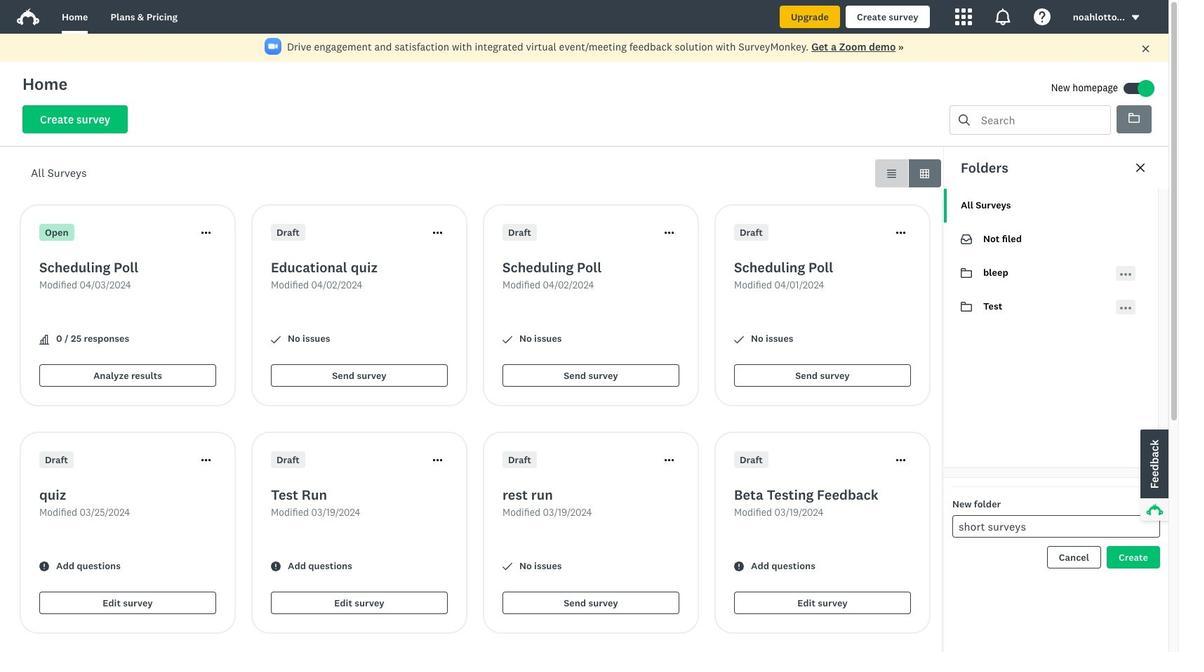 Task type: locate. For each thing, give the bounding box(es) containing it.
dropdown arrow icon image
[[1131, 13, 1141, 23], [1132, 15, 1140, 20]]

1 open menu image from the top
[[1120, 269, 1132, 280]]

1 horizontal spatial no issues image
[[503, 562, 512, 572]]

dialog
[[944, 147, 1169, 652]]

folders image
[[1129, 112, 1140, 124], [1129, 113, 1140, 123]]

2 no issues image from the left
[[734, 335, 744, 344]]

not filed image
[[961, 234, 972, 244]]

no issues image
[[271, 335, 281, 344], [503, 562, 512, 572]]

1 horizontal spatial no issues image
[[734, 335, 744, 344]]

0 vertical spatial no issues image
[[271, 335, 281, 344]]

open menu image
[[1120, 273, 1132, 276]]

open menu image
[[1120, 269, 1132, 280], [1120, 302, 1132, 313], [1120, 306, 1132, 309]]

Search text field
[[970, 106, 1111, 134]]

3 open menu image from the top
[[1120, 306, 1132, 309]]

no issues image
[[503, 335, 512, 344], [734, 335, 744, 344]]

1 brand logo image from the top
[[17, 6, 39, 28]]

2 open menu image from the top
[[1120, 302, 1132, 313]]

response count image
[[39, 335, 49, 344], [39, 335, 49, 344]]

bleep image
[[961, 268, 972, 278]]

group
[[875, 159, 941, 187]]

search image
[[959, 114, 970, 126], [959, 114, 970, 126]]

x image
[[1141, 44, 1151, 53]]

0 horizontal spatial no issues image
[[503, 335, 512, 344]]

test image
[[961, 302, 972, 312]]

warning image
[[39, 562, 49, 572], [271, 562, 281, 572]]

0 horizontal spatial warning image
[[39, 562, 49, 572]]

1 horizontal spatial warning image
[[271, 562, 281, 572]]

1 vertical spatial no issues image
[[503, 562, 512, 572]]

products icon image
[[955, 8, 972, 25], [955, 8, 972, 25]]

open menu image for bleep image
[[1120, 269, 1132, 280]]

None text field
[[953, 515, 1160, 538]]

test image
[[961, 301, 972, 312]]

brand logo image
[[17, 6, 39, 28], [17, 8, 39, 25]]

1 folders image from the top
[[1129, 112, 1140, 124]]



Task type: vqa. For each thing, say whether or not it's contained in the screenshot.
first Products Icon from the right
no



Task type: describe. For each thing, give the bounding box(es) containing it.
2 brand logo image from the top
[[17, 8, 39, 25]]

not filed image
[[961, 234, 972, 245]]

1 warning image from the left
[[39, 562, 49, 572]]

bleep image
[[961, 267, 972, 279]]

open menu image for test image
[[1120, 302, 1132, 313]]

response based pricing icon image
[[978, 430, 1023, 475]]

help icon image
[[1034, 8, 1051, 25]]

0 horizontal spatial no issues image
[[271, 335, 281, 344]]

notification center icon image
[[995, 8, 1011, 25]]

warning image
[[734, 562, 744, 572]]

1 no issues image from the left
[[503, 335, 512, 344]]

2 warning image from the left
[[271, 562, 281, 572]]

2 folders image from the top
[[1129, 113, 1140, 123]]



